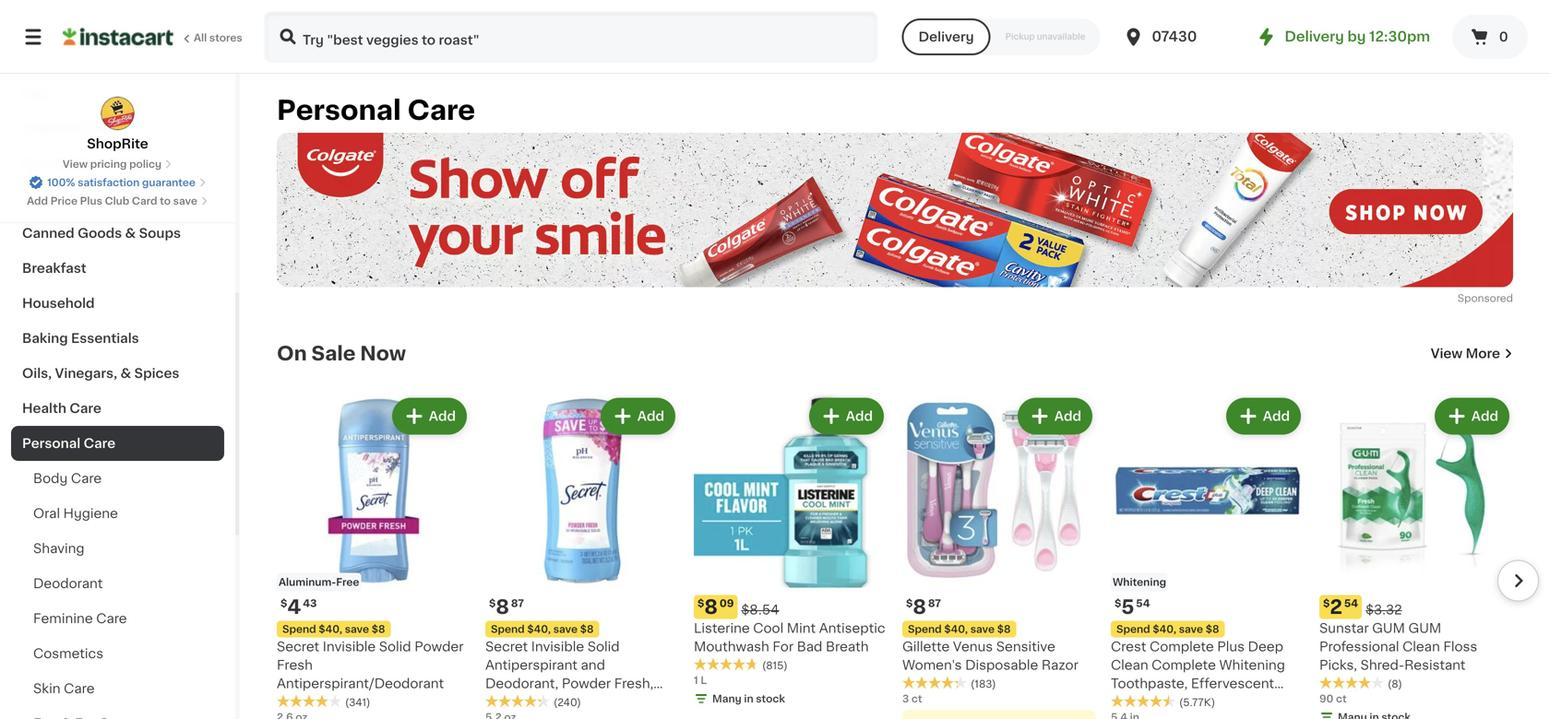 Task type: describe. For each thing, give the bounding box(es) containing it.
aluminum-
[[279, 578, 336, 588]]

5
[[1122, 598, 1135, 617]]

ct for 2
[[1336, 695, 1347, 705]]

$2.54 original price: $3.32 element
[[1320, 596, 1514, 620]]

skin care
[[33, 683, 95, 696]]

cosmetics link
[[11, 637, 224, 672]]

l
[[701, 676, 707, 686]]

skin
[[33, 683, 60, 696]]

invisible for 4
[[323, 641, 376, 654]]

many in stock
[[713, 695, 785, 705]]

professional
[[1320, 641, 1400, 654]]

view pricing policy link
[[63, 157, 173, 172]]

1 vertical spatial complete
[[1152, 659, 1216, 672]]

1 l
[[694, 676, 707, 686]]

07430
[[1152, 30, 1197, 43]]

plus for club
[[80, 196, 102, 206]]

add button for secret invisible solid powder fresh antiperspirant/deodorant
[[394, 400, 465, 433]]

view more
[[1431, 347, 1501, 360]]

& for pasta
[[97, 157, 108, 170]]

on sale now link
[[277, 343, 406, 365]]

care for personal care 'link'
[[84, 437, 116, 450]]

oils, vinegars, & spices
[[22, 367, 179, 380]]

shaving
[[33, 543, 84, 556]]

plus for deep
[[1218, 641, 1245, 654]]

stock
[[756, 695, 785, 705]]

$40, for clean
[[1153, 625, 1177, 635]]

effervescent
[[1191, 678, 1275, 691]]

$3.32
[[1366, 604, 1403, 617]]

12:30pm
[[1370, 30, 1431, 43]]

43
[[303, 599, 317, 609]]

oral
[[33, 508, 60, 521]]

prepared
[[22, 122, 83, 135]]

disposable
[[965, 659, 1039, 672]]

$ for secret invisible solid antiperspirant and deodorant, powder fresh, twin pack
[[489, 599, 496, 609]]

soups
[[139, 227, 181, 240]]

0 vertical spatial whitening
[[1113, 578, 1167, 588]]

condiments & sauces link
[[11, 181, 224, 216]]

canned goods & soups link
[[11, 216, 224, 251]]

women's
[[903, 659, 962, 672]]

sunstar
[[1320, 623, 1369, 635]]

$ 4 43
[[281, 598, 317, 617]]

goods for canned
[[78, 227, 122, 240]]

breakfast
[[22, 262, 86, 275]]

health care
[[22, 402, 101, 415]]

100% satisfaction guarantee
[[47, 178, 196, 188]]

3 ct
[[903, 695, 923, 705]]

deodorant
[[33, 578, 103, 591]]

powder inside secret invisible solid antiperspirant and deodorant, powder fresh, twin pack
[[562, 678, 611, 691]]

feminine care link
[[11, 602, 224, 637]]

personal inside 'link'
[[22, 437, 80, 450]]

$40, for disposable
[[944, 625, 968, 635]]

care for body care link
[[71, 473, 102, 485]]

on sale now
[[277, 344, 406, 364]]

whitening inside crest complete plus deep clean complete whitening toothpaste, effervescent mint
[[1220, 659, 1286, 672]]

add button for crest complete plus deep clean complete whitening toothpaste, effervescent mint
[[1228, 400, 1300, 433]]

canned goods & soups
[[22, 227, 181, 240]]

$8.54
[[741, 604, 779, 617]]

(341)
[[345, 698, 370, 708]]

• sponsored: colgate: show off your smile. shop now. image
[[277, 133, 1514, 288]]

$8.09 original price: $8.54 element
[[694, 596, 888, 620]]

instacart logo image
[[63, 26, 174, 48]]

1
[[694, 676, 698, 686]]

$8 for women's
[[997, 625, 1011, 635]]

powder inside the secret invisible solid powder fresh antiperspirant/deodorant
[[415, 641, 464, 654]]

3
[[903, 695, 909, 705]]

oral hygiene
[[33, 508, 118, 521]]

baking essentials link
[[11, 321, 224, 356]]

54 for 2
[[1345, 599, 1359, 609]]

condiments & sauces
[[22, 192, 170, 205]]

2
[[1330, 598, 1343, 617]]

8 for gillette
[[913, 598, 927, 617]]

0 button
[[1453, 15, 1528, 59]]

body care link
[[11, 461, 224, 497]]

dry
[[22, 157, 46, 170]]

oils, vinegars, & spices link
[[11, 356, 224, 391]]

card
[[132, 196, 157, 206]]

feminine care
[[33, 613, 127, 626]]

all
[[194, 33, 207, 43]]

delivery for delivery by 12:30pm
[[1285, 30, 1345, 43]]

$ 2 54 $3.32 sunstar gum gum professional clean floss picks, shred-resistant
[[1320, 598, 1478, 672]]

$8 for powder
[[372, 625, 385, 635]]

8 for secret
[[496, 598, 509, 617]]

goods for dry
[[50, 157, 94, 170]]

personal care link
[[11, 426, 224, 461]]

90
[[1320, 695, 1334, 705]]

spend for secret invisible solid antiperspirant and deodorant, powder fresh, twin pack
[[491, 625, 525, 635]]

solid for 8
[[588, 641, 620, 654]]

care for feminine care link
[[96, 613, 127, 626]]

add for listerine cool mint antiseptic mouthwash for bad breath
[[846, 410, 873, 423]]

health
[[22, 402, 66, 415]]

87 for gillette
[[928, 599, 941, 609]]

and
[[581, 659, 605, 672]]

razor
[[1042, 659, 1079, 672]]

4
[[287, 598, 301, 617]]

spend $40, save $8 for disposable
[[908, 625, 1011, 635]]

price
[[50, 196, 78, 206]]

product group containing 5
[[1111, 395, 1305, 720]]

guarantee
[[142, 178, 196, 188]]

save right to
[[173, 196, 197, 206]]

$ 8 87 for gillette venus sensitive women's disposable razor
[[906, 598, 941, 617]]

aluminum-free
[[279, 578, 359, 588]]

resistant
[[1405, 659, 1466, 672]]

crest
[[1111, 641, 1147, 654]]

breakfast link
[[11, 251, 224, 286]]

1 horizontal spatial personal
[[277, 97, 401, 124]]

skin care link
[[11, 672, 224, 707]]

$ 8 87 for secret invisible solid antiperspirant and deodorant, powder fresh, twin pack
[[489, 598, 524, 617]]

personal care inside 'link'
[[22, 437, 116, 450]]

more
[[1466, 347, 1501, 360]]

on
[[277, 344, 307, 364]]

dry goods & pasta
[[22, 157, 148, 170]]

crest complete plus deep clean complete whitening toothpaste, effervescent mint
[[1111, 641, 1286, 709]]

0 vertical spatial complete
[[1150, 641, 1214, 654]]

secret for 8
[[485, 641, 528, 654]]

mouthwash
[[694, 641, 770, 654]]

$40, for and
[[527, 625, 551, 635]]

mint inside the $ 8 09 $8.54 listerine cool mint antiseptic mouthwash for bad breath
[[787, 623, 816, 635]]

delivery by 12:30pm
[[1285, 30, 1431, 43]]

toothpaste,
[[1111, 678, 1188, 691]]

delivery for delivery
[[919, 30, 974, 43]]

spend for crest complete plus deep clean complete whitening toothpaste, effervescent mint
[[1117, 625, 1151, 635]]

90 ct
[[1320, 695, 1347, 705]]

bad
[[797, 641, 823, 654]]

(183)
[[971, 680, 996, 690]]

vinegars,
[[55, 367, 117, 380]]

(815)
[[762, 661, 788, 671]]

mint inside crest complete plus deep clean complete whitening toothpaste, effervescent mint
[[1111, 696, 1140, 709]]

spend $40, save $8 for fresh
[[282, 625, 385, 635]]

$ for secret invisible solid powder fresh antiperspirant/deodorant
[[281, 599, 287, 609]]

clean inside the $ 2 54 $3.32 sunstar gum gum professional clean floss picks, shred-resistant
[[1403, 641, 1441, 654]]

dry goods & pasta link
[[11, 146, 224, 181]]

household link
[[11, 286, 224, 321]]

prepared foods link
[[11, 111, 224, 146]]

care for the health care link
[[70, 402, 101, 415]]



Task type: locate. For each thing, give the bounding box(es) containing it.
2 horizontal spatial 8
[[913, 598, 927, 617]]

0 horizontal spatial invisible
[[323, 641, 376, 654]]

spend $40, save $8 down $ 5 54
[[1117, 625, 1220, 635]]

body
[[33, 473, 68, 485]]

clean
[[1403, 641, 1441, 654], [1111, 659, 1149, 672]]

& for soups
[[125, 227, 136, 240]]

2 54 from the left
[[1345, 599, 1359, 609]]

whitening down deep
[[1220, 659, 1286, 672]]

1 horizontal spatial view
[[1431, 347, 1463, 360]]

feminine
[[33, 613, 93, 626]]

view up 100%
[[63, 159, 88, 169]]

0 horizontal spatial personal
[[22, 437, 80, 450]]

$8 up and
[[580, 625, 594, 635]]

3 add button from the left
[[811, 400, 882, 433]]

1 solid from the left
[[379, 641, 411, 654]]

powder
[[415, 641, 464, 654], [562, 678, 611, 691]]

ct for 8
[[912, 695, 923, 705]]

view inside view pricing policy link
[[63, 159, 88, 169]]

clean up resistant
[[1403, 641, 1441, 654]]

sale
[[312, 344, 356, 364]]

1 $8 from the left
[[372, 625, 385, 635]]

baking
[[22, 332, 68, 345]]

8 up gillette
[[913, 598, 927, 617]]

87 up antiperspirant
[[511, 599, 524, 609]]

0 horizontal spatial 87
[[511, 599, 524, 609]]

1 vertical spatial personal
[[22, 437, 80, 450]]

add button for secret invisible solid antiperspirant and deodorant, powder fresh, twin pack
[[602, 400, 674, 433]]

$ for gillette venus sensitive women's disposable razor
[[906, 599, 913, 609]]

2 spend from the left
[[491, 625, 525, 635]]

solid up and
[[588, 641, 620, 654]]

1 horizontal spatial whitening
[[1220, 659, 1286, 672]]

goods up 100%
[[50, 157, 94, 170]]

2 $ 8 87 from the left
[[906, 598, 941, 617]]

87
[[511, 599, 524, 609], [928, 599, 941, 609]]

3 spend from the left
[[908, 625, 942, 635]]

fresh,
[[614, 678, 654, 691]]

nsored
[[1478, 294, 1514, 304]]

save for crest complete plus deep clean complete whitening toothpaste, effervescent mint
[[1179, 625, 1204, 635]]

2 8 from the left
[[705, 598, 718, 617]]

add price plus club card to save link
[[27, 194, 209, 209]]

foods
[[87, 122, 128, 135]]

$40, up antiperspirant
[[527, 625, 551, 635]]

$ 5 54
[[1115, 598, 1150, 617]]

powder up antiperspirant/deodorant
[[415, 641, 464, 654]]

spend $40, save $8 for and
[[491, 625, 594, 635]]

4 spend from the left
[[1117, 625, 1151, 635]]

0 horizontal spatial solid
[[379, 641, 411, 654]]

delivery inside button
[[919, 30, 974, 43]]

0 vertical spatial personal care
[[277, 97, 475, 124]]

in
[[744, 695, 754, 705]]

54 right 5
[[1136, 599, 1150, 609]]

view
[[63, 159, 88, 169], [1431, 347, 1463, 360]]

1 horizontal spatial solid
[[588, 641, 620, 654]]

free
[[336, 578, 359, 588]]

0 horizontal spatial whitening
[[1113, 578, 1167, 588]]

8 inside the $ 8 09 $8.54 listerine cool mint antiseptic mouthwash for bad breath
[[705, 598, 718, 617]]

1 spend from the left
[[282, 625, 316, 635]]

0 vertical spatial plus
[[80, 196, 102, 206]]

secret invisible solid antiperspirant and deodorant, powder fresh, twin pack
[[485, 641, 654, 709]]

$8 for antiperspirant
[[580, 625, 594, 635]]

condiments
[[22, 192, 104, 205]]

spend $40, save $8 up venus
[[908, 625, 1011, 635]]

policy
[[129, 159, 162, 169]]

secret for 4
[[277, 641, 320, 654]]

1 vertical spatial goods
[[78, 227, 122, 240]]

spend down $ 4 43 on the left of page
[[282, 625, 316, 635]]

delivery
[[1285, 30, 1345, 43], [919, 30, 974, 43]]

None search field
[[264, 11, 878, 63]]

spend $40, save $8 up antiperspirant
[[491, 625, 594, 635]]

$ for crest complete plus deep clean complete whitening toothpaste, effervescent mint
[[1115, 599, 1122, 609]]

3 $ from the left
[[698, 599, 705, 609]]

1 horizontal spatial $ 8 87
[[906, 598, 941, 617]]

$ up crest
[[1115, 599, 1122, 609]]

deli
[[22, 87, 48, 100]]

4 $ from the left
[[906, 599, 913, 609]]

1 vertical spatial powder
[[562, 678, 611, 691]]

add for crest complete plus deep clean complete whitening toothpaste, effervescent mint
[[1263, 410, 1290, 423]]

care inside personal care 'link'
[[84, 437, 116, 450]]

1 $ 8 87 from the left
[[489, 598, 524, 617]]

100% satisfaction guarantee button
[[29, 172, 207, 190]]

gum
[[1373, 623, 1406, 635], [1409, 623, 1442, 635]]

54 right the 2
[[1345, 599, 1359, 609]]

whitening up $ 5 54
[[1113, 578, 1167, 588]]

2 solid from the left
[[588, 641, 620, 654]]

solid up antiperspirant/deodorant
[[379, 641, 411, 654]]

1 $ from the left
[[281, 599, 287, 609]]

care inside the health care link
[[70, 402, 101, 415]]

8
[[496, 598, 509, 617], [705, 598, 718, 617], [913, 598, 927, 617]]

view inside view more link
[[1431, 347, 1463, 360]]

bakery
[[22, 52, 69, 65]]

1 add button from the left
[[394, 400, 465, 433]]

spo
[[1458, 294, 1478, 304]]

invisible for 8
[[531, 641, 584, 654]]

1 horizontal spatial delivery
[[1285, 30, 1345, 43]]

5 $ from the left
[[1115, 599, 1122, 609]]

2 product group from the left
[[485, 395, 679, 720]]

1 vertical spatial plus
[[1218, 641, 1245, 654]]

plus left deep
[[1218, 641, 1245, 654]]

1 vertical spatial personal care
[[22, 437, 116, 450]]

care
[[408, 97, 475, 124], [70, 402, 101, 415], [84, 437, 116, 450], [71, 473, 102, 485], [96, 613, 127, 626], [64, 683, 95, 696]]

54 for 5
[[1136, 599, 1150, 609]]

$40, down aluminum-free
[[319, 625, 342, 635]]

spend for gillette venus sensitive women's disposable razor
[[908, 625, 942, 635]]

2 87 from the left
[[928, 599, 941, 609]]

0 horizontal spatial plus
[[80, 196, 102, 206]]

to
[[160, 196, 171, 206]]

$ inside $ 4 43
[[281, 599, 287, 609]]

1 secret from the left
[[277, 641, 320, 654]]

0 vertical spatial personal
[[277, 97, 401, 124]]

1 horizontal spatial secret
[[485, 641, 528, 654]]

add button for listerine cool mint antiseptic mouthwash for bad breath
[[811, 400, 882, 433]]

sauces
[[121, 192, 170, 205]]

1 horizontal spatial 87
[[928, 599, 941, 609]]

now
[[360, 344, 406, 364]]

cool
[[753, 623, 784, 635]]

0 horizontal spatial mint
[[787, 623, 816, 635]]

save for secret invisible solid powder fresh antiperspirant/deodorant
[[345, 625, 369, 635]]

2 invisible from the left
[[531, 641, 584, 654]]

87 up gillette
[[928, 599, 941, 609]]

1 horizontal spatial ct
[[1336, 695, 1347, 705]]

$40, for fresh
[[319, 625, 342, 635]]

gillette venus sensitive women's disposable razor
[[903, 641, 1079, 672]]

secret invisible solid powder fresh antiperspirant/deodorant
[[277, 641, 464, 691]]

item carousel region
[[251, 387, 1539, 720]]

view for view more
[[1431, 347, 1463, 360]]

0 horizontal spatial $ 8 87
[[489, 598, 524, 617]]

floss
[[1444, 641, 1478, 654]]

solid for 4
[[379, 641, 411, 654]]

1 horizontal spatial 54
[[1345, 599, 1359, 609]]

save up venus
[[971, 625, 995, 635]]

5 add button from the left
[[1228, 400, 1300, 433]]

1 vertical spatial whitening
[[1220, 659, 1286, 672]]

health care link
[[11, 391, 224, 426]]

1 horizontal spatial mint
[[1111, 696, 1140, 709]]

spend $40, save $8 down the 43
[[282, 625, 385, 635]]

stores
[[209, 33, 242, 43]]

1 vertical spatial mint
[[1111, 696, 1140, 709]]

0 vertical spatial mint
[[787, 623, 816, 635]]

all stores
[[194, 33, 242, 43]]

1 invisible from the left
[[323, 641, 376, 654]]

2 add button from the left
[[602, 400, 674, 433]]

$ inside $ 5 54
[[1115, 599, 1122, 609]]

3 product group from the left
[[694, 395, 888, 711]]

clean down crest
[[1111, 659, 1149, 672]]

spend up crest
[[1117, 625, 1151, 635]]

1 product group from the left
[[277, 395, 471, 720]]

$ 8 87 up antiperspirant
[[489, 598, 524, 617]]

listerine
[[694, 623, 750, 635]]

3 spend $40, save $8 from the left
[[908, 625, 1011, 635]]

3 $40, from the left
[[944, 625, 968, 635]]

$ inside the $ 8 09 $8.54 listerine cool mint antiseptic mouthwash for bad breath
[[698, 599, 705, 609]]

personal
[[277, 97, 401, 124], [22, 437, 80, 450]]

secret inside secret invisible solid antiperspirant and deodorant, powder fresh, twin pack
[[485, 641, 528, 654]]

shoprite logo image
[[100, 96, 135, 131]]

ct right 90 at the bottom right of the page
[[1336, 695, 1347, 705]]

spend for secret invisible solid powder fresh antiperspirant/deodorant
[[282, 625, 316, 635]]

0 horizontal spatial clean
[[1111, 659, 1149, 672]]

1 horizontal spatial personal care
[[277, 97, 475, 124]]

6 product group from the left
[[1320, 395, 1514, 720]]

view left more
[[1431, 347, 1463, 360]]

save for gillette venus sensitive women's disposable razor
[[971, 625, 995, 635]]

shoprite link
[[87, 96, 148, 153]]

1 horizontal spatial plus
[[1218, 641, 1245, 654]]

0 horizontal spatial 54
[[1136, 599, 1150, 609]]

1 vertical spatial clean
[[1111, 659, 1149, 672]]

1 87 from the left
[[511, 599, 524, 609]]

$8 up crest complete plus deep clean complete whitening toothpaste, effervescent mint
[[1206, 625, 1220, 635]]

product group containing 2
[[1320, 395, 1514, 720]]

gillette
[[903, 641, 950, 654]]

0 horizontal spatial gum
[[1373, 623, 1406, 635]]

care inside skin care link
[[64, 683, 95, 696]]

care inside body care link
[[71, 473, 102, 485]]

2 ct from the left
[[1336, 695, 1347, 705]]

0 vertical spatial goods
[[50, 157, 94, 170]]

$ inside the $ 2 54 $3.32 sunstar gum gum professional clean floss picks, shred-resistant
[[1324, 599, 1330, 609]]

add for secret invisible solid antiperspirant and deodorant, powder fresh, twin pack
[[638, 410, 665, 423]]

save up secret invisible solid antiperspirant and deodorant, powder fresh, twin pack
[[554, 625, 578, 635]]

2 $40, from the left
[[527, 625, 551, 635]]

6 $ from the left
[[1324, 599, 1330, 609]]

secret up antiperspirant
[[485, 641, 528, 654]]

spend $40, save $8 for clean
[[1117, 625, 1220, 635]]

prepared foods
[[22, 122, 128, 135]]

&
[[97, 157, 108, 170], [107, 192, 118, 205], [125, 227, 136, 240], [120, 367, 131, 380]]

invisible up antiperspirant
[[531, 641, 584, 654]]

8 up antiperspirant
[[496, 598, 509, 617]]

1 54 from the left
[[1136, 599, 1150, 609]]

8 left the 09
[[705, 598, 718, 617]]

1 horizontal spatial powder
[[562, 678, 611, 691]]

2 spend $40, save $8 from the left
[[491, 625, 594, 635]]

4 product group from the left
[[903, 395, 1096, 720]]

4 spend $40, save $8 from the left
[[1117, 625, 1220, 635]]

$8 for deep
[[1206, 625, 1220, 635]]

powder down and
[[562, 678, 611, 691]]

(5.77k)
[[1180, 698, 1216, 708]]

0 horizontal spatial powder
[[415, 641, 464, 654]]

1 8 from the left
[[496, 598, 509, 617]]

ct
[[912, 695, 923, 705], [1336, 695, 1347, 705]]

gum down $3.32 on the bottom right
[[1373, 623, 1406, 635]]

ct right 3 on the right bottom
[[912, 695, 923, 705]]

deli link
[[11, 76, 224, 111]]

deodorant,
[[485, 678, 559, 691]]

0 horizontal spatial delivery
[[919, 30, 974, 43]]

spend $40, save $8
[[282, 625, 385, 635], [491, 625, 594, 635], [908, 625, 1011, 635], [1117, 625, 1220, 635]]

picks,
[[1320, 659, 1358, 672]]

spend up antiperspirant
[[491, 625, 525, 635]]

fresh
[[277, 659, 313, 672]]

care inside feminine care link
[[96, 613, 127, 626]]

1 gum from the left
[[1373, 623, 1406, 635]]

0 vertical spatial view
[[63, 159, 88, 169]]

plus down satisfaction
[[80, 196, 102, 206]]

product group
[[277, 395, 471, 720], [485, 395, 679, 720], [694, 395, 888, 711], [903, 395, 1096, 720], [1111, 395, 1305, 720], [1320, 395, 1514, 720]]

4 add button from the left
[[1020, 400, 1091, 433]]

clean inside crest complete plus deep clean complete whitening toothpaste, effervescent mint
[[1111, 659, 1149, 672]]

0 horizontal spatial personal care
[[22, 437, 116, 450]]

54 inside the $ 2 54 $3.32 sunstar gum gum professional clean floss picks, shred-resistant
[[1345, 599, 1359, 609]]

0 horizontal spatial 8
[[496, 598, 509, 617]]

2 $ from the left
[[489, 599, 496, 609]]

cosmetics
[[33, 648, 103, 661]]

6 add button from the left
[[1437, 400, 1508, 433]]

$ left the 43
[[281, 599, 287, 609]]

$ up sunstar
[[1324, 599, 1330, 609]]

solid inside the secret invisible solid powder fresh antiperspirant/deodorant
[[379, 641, 411, 654]]

1 ct from the left
[[912, 695, 923, 705]]

add button
[[394, 400, 465, 433], [602, 400, 674, 433], [811, 400, 882, 433], [1020, 400, 1091, 433], [1228, 400, 1300, 433], [1437, 400, 1508, 433]]

breath
[[826, 641, 869, 654]]

save for secret invisible solid antiperspirant and deodorant, powder fresh, twin pack
[[554, 625, 578, 635]]

deodorant link
[[11, 567, 224, 602]]

4 $8 from the left
[[1206, 625, 1220, 635]]

venus
[[953, 641, 993, 654]]

& for spices
[[120, 367, 131, 380]]

3 8 from the left
[[913, 598, 927, 617]]

$ left the 09
[[698, 599, 705, 609]]

delivery button
[[902, 18, 991, 55]]

2 $8 from the left
[[580, 625, 594, 635]]

$ 8 87 up gillette
[[906, 598, 941, 617]]

gum down '$2.54 original price: $3.32' 'element'
[[1409, 623, 1442, 635]]

many
[[713, 695, 742, 705]]

0 horizontal spatial ct
[[912, 695, 923, 705]]

add button for sunstar gum gum professional clean floss picks, shred-resistant
[[1437, 400, 1508, 433]]

oral hygiene link
[[11, 497, 224, 532]]

1 horizontal spatial gum
[[1409, 623, 1442, 635]]

$40, up crest complete plus deep clean complete whitening toothpaste, effervescent mint
[[1153, 625, 1177, 635]]

twin
[[485, 696, 515, 709]]

antiperspirant
[[485, 659, 578, 672]]

plus inside crest complete plus deep clean complete whitening toothpaste, effervescent mint
[[1218, 641, 1245, 654]]

satisfaction
[[78, 178, 140, 188]]

0 vertical spatial powder
[[415, 641, 464, 654]]

0 vertical spatial clean
[[1403, 641, 1441, 654]]

mint down toothpaste,
[[1111, 696, 1140, 709]]

add for secret invisible solid powder fresh antiperspirant/deodorant
[[429, 410, 456, 423]]

deep
[[1248, 641, 1284, 654]]

Search field
[[266, 13, 876, 61]]

invisible inside the secret invisible solid powder fresh antiperspirant/deodorant
[[323, 641, 376, 654]]

$ up antiperspirant
[[489, 599, 496, 609]]

secret inside the secret invisible solid powder fresh antiperspirant/deodorant
[[277, 641, 320, 654]]

1 horizontal spatial invisible
[[531, 641, 584, 654]]

save up the secret invisible solid powder fresh antiperspirant/deodorant
[[345, 625, 369, 635]]

4 $40, from the left
[[1153, 625, 1177, 635]]

1 spend $40, save $8 from the left
[[282, 625, 385, 635]]

spend up gillette
[[908, 625, 942, 635]]

add for sunstar gum gum professional clean floss picks, shred-resistant
[[1472, 410, 1499, 423]]

product group containing 4
[[277, 395, 471, 720]]

0 horizontal spatial view
[[63, 159, 88, 169]]

54 inside $ 5 54
[[1136, 599, 1150, 609]]

1 horizontal spatial clean
[[1403, 641, 1441, 654]]

$ up gillette
[[906, 599, 913, 609]]

$8 up 'sensitive'
[[997, 625, 1011, 635]]

save up crest complete plus deep clean complete whitening toothpaste, effervescent mint
[[1179, 625, 1204, 635]]

3 $8 from the left
[[997, 625, 1011, 635]]

2 secret from the left
[[485, 641, 528, 654]]

canned
[[22, 227, 74, 240]]

personal care
[[277, 97, 475, 124], [22, 437, 116, 450]]

service type group
[[902, 18, 1101, 55]]

07430 button
[[1123, 11, 1233, 63]]

mint up the bad
[[787, 623, 816, 635]]

pasta
[[111, 157, 148, 170]]

0 horizontal spatial secret
[[277, 641, 320, 654]]

$8
[[372, 625, 385, 635], [580, 625, 594, 635], [997, 625, 1011, 635], [1206, 625, 1220, 635]]

invisible inside secret invisible solid antiperspirant and deodorant, powder fresh, twin pack
[[531, 641, 584, 654]]

club
[[105, 196, 129, 206]]

1 $40, from the left
[[319, 625, 342, 635]]

view pricing policy
[[63, 159, 162, 169]]

care for skin care link
[[64, 683, 95, 696]]

secret up fresh
[[277, 641, 320, 654]]

87 for secret
[[511, 599, 524, 609]]

100%
[[47, 178, 75, 188]]

goods down add price plus club card to save
[[78, 227, 122, 240]]

2 gum from the left
[[1409, 623, 1442, 635]]

1 vertical spatial view
[[1431, 347, 1463, 360]]

09
[[720, 599, 734, 609]]

$40, up venus
[[944, 625, 968, 635]]

1 horizontal spatial 8
[[705, 598, 718, 617]]

$8 up the secret invisible solid powder fresh antiperspirant/deodorant
[[372, 625, 385, 635]]

shred-
[[1361, 659, 1405, 672]]

invisible up antiperspirant/deodorant
[[323, 641, 376, 654]]

view for view pricing policy
[[63, 159, 88, 169]]

solid inside secret invisible solid antiperspirant and deodorant, powder fresh, twin pack
[[588, 641, 620, 654]]

baking essentials
[[22, 332, 139, 345]]

5 product group from the left
[[1111, 395, 1305, 720]]



Task type: vqa. For each thing, say whether or not it's contained in the screenshot.
VIEW corresponding to View pricing policy
yes



